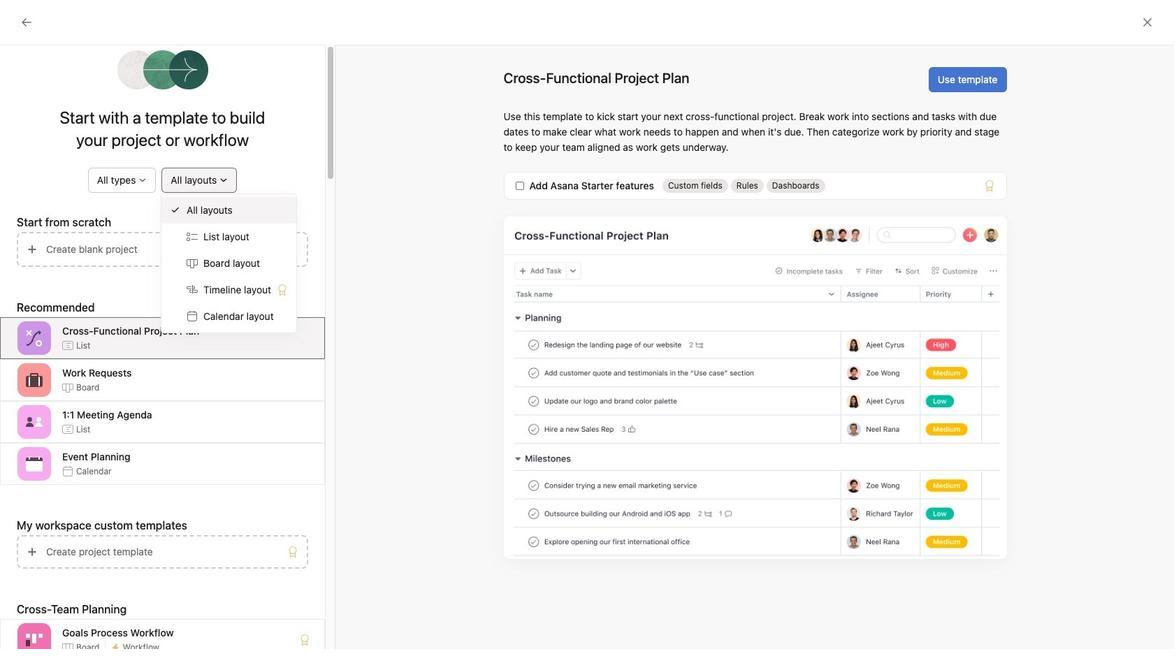 Task type: vqa. For each thing, say whether or not it's contained in the screenshot.
1st Mark complete icon from the bottom
yes



Task type: locate. For each thing, give the bounding box(es) containing it.
2 mark complete image from the top
[[261, 323, 278, 340]]

mark complete image
[[261, 298, 278, 315], [261, 323, 278, 340]]

2 mark complete image from the top
[[261, 399, 278, 415]]

Mark complete checkbox
[[261, 323, 278, 340], [261, 348, 278, 365], [261, 399, 278, 415]]

cross-functional project plan image
[[26, 330, 43, 347]]

0 vertical spatial mark complete image
[[261, 298, 278, 315]]

1 vertical spatial mark complete image
[[261, 323, 278, 340]]

0 vertical spatial mark complete image
[[261, 348, 278, 365]]

2 mark complete checkbox from the top
[[261, 348, 278, 365]]

list item
[[689, 242, 879, 285], [247, 294, 660, 319], [247, 319, 660, 344], [247, 344, 660, 369], [247, 369, 660, 394], [247, 394, 660, 420], [247, 420, 660, 445]]

1 mark complete image from the top
[[261, 348, 278, 365]]

0 vertical spatial mark complete checkbox
[[261, 323, 278, 340]]

goals process workflow image
[[26, 632, 43, 649]]

mark complete image for mark complete checkbox
[[261, 298, 278, 315]]

3 mark complete checkbox from the top
[[261, 399, 278, 415]]

radio item
[[162, 197, 297, 224]]

1 vertical spatial mark complete image
[[261, 399, 278, 415]]

2 vertical spatial mark complete checkbox
[[261, 399, 278, 415]]

close image
[[1143, 17, 1154, 28]]

1 mark complete image from the top
[[261, 298, 278, 315]]

1 vertical spatial mark complete checkbox
[[261, 348, 278, 365]]

mark complete image
[[261, 348, 278, 365], [261, 399, 278, 415]]

None checkbox
[[516, 182, 524, 190]]

hide sidebar image
[[18, 11, 29, 22]]

starred element
[[0, 222, 168, 295]]



Task type: describe. For each thing, give the bounding box(es) containing it.
mark complete image for 3rd mark complete option from the top of the page
[[261, 399, 278, 415]]

projects element
[[0, 295, 168, 390]]

add profile photo image
[[264, 208, 298, 242]]

board image
[[703, 305, 720, 322]]

1:1 meeting agenda image
[[26, 414, 43, 431]]

Mark complete checkbox
[[261, 298, 278, 315]]

mark complete image for 1st mark complete option
[[261, 323, 278, 340]]

teams element
[[0, 390, 168, 441]]

global element
[[0, 34, 168, 118]]

insights element
[[0, 127, 168, 222]]

event planning image
[[26, 456, 43, 473]]

mark complete image for 2nd mark complete option from the top of the page
[[261, 348, 278, 365]]

1 mark complete checkbox from the top
[[261, 323, 278, 340]]

board image
[[703, 356, 720, 372]]

go back image
[[21, 17, 32, 28]]

work requests image
[[26, 372, 43, 389]]

line_and_symbols image
[[893, 305, 910, 322]]

rocket image
[[893, 255, 910, 272]]



